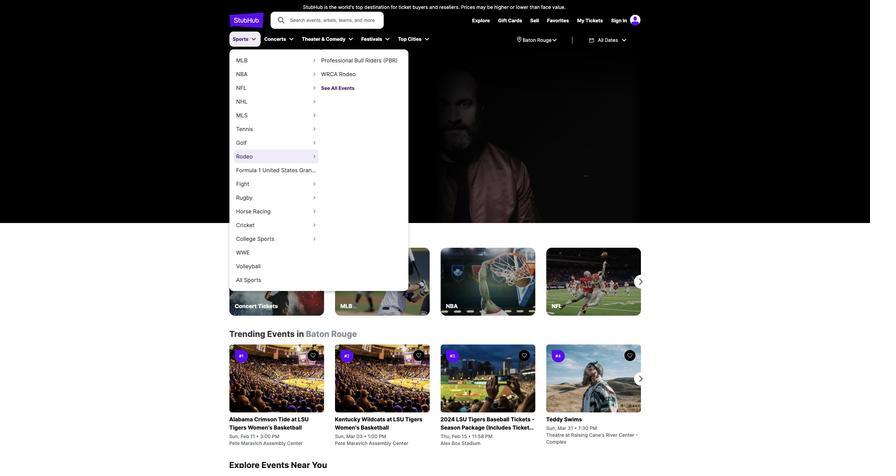 Task type: describe. For each thing, give the bounding box(es) containing it.
tigers inside alabama crimson tide  at lsu tigers women's basketball sun, feb 11 • 3:00 pm pete maravich assembly center
[[229, 424, 247, 431]]

fight
[[236, 180, 249, 187]]

kentucky wildcats  at lsu tigers women's basketball sun, mar 03 • 1:00 pm pete maravich assembly center
[[335, 416, 423, 446]]

wildcats
[[362, 416, 386, 423]]

tickets right baseball
[[511, 416, 531, 423]]

racing
[[253, 208, 271, 215]]

for inside 2024 lsu tigers baseball tickets - season package (includes tickets for all home games)
[[441, 432, 448, 439]]

0 vertical spatial mlb link
[[234, 53, 319, 68]]

–
[[330, 125, 332, 132]]

sports link
[[229, 32, 251, 47]]

festivals link
[[358, 32, 385, 47]]

1 horizontal spatial events
[[339, 85, 355, 91]]

1
[[258, 167, 261, 174]]

all for all dates
[[598, 37, 604, 43]]

- inside 2024 lsu tigers baseball tickets - season package (includes tickets for all home games)
[[532, 416, 535, 423]]

at inside the teddy swims sun, mar 31 • 7:30 pm theatre at raising cane's river center - complex
[[566, 432, 570, 438]]

alabama crimson tide  at lsu tigers women's basketball sun, feb 11 • 3:00 pm pete maravich assembly center
[[229, 416, 309, 446]]

tide
[[278, 416, 290, 423]]

assembly inside alabama crimson tide  at lsu tigers women's basketball sun, feb 11 • 3:00 pm pete maravich assembly center
[[263, 440, 286, 446]]

concert tickets link
[[229, 248, 324, 316]]

stubhub image
[[229, 12, 264, 29]]

sign in link
[[612, 18, 627, 23]]

higher
[[495, 4, 509, 10]]

my tickets link
[[578, 18, 603, 23]]

raising
[[571, 432, 588, 438]]

lower
[[516, 4, 529, 10]]

crimson
[[254, 416, 277, 423]]

1 horizontal spatial nba
[[446, 303, 458, 310]]

all dates
[[598, 37, 618, 43]]

than
[[530, 4, 540, 10]]

2024 lsu tigers baseball tickets - season package (includes tickets for all home games)
[[441, 416, 535, 439]]

and
[[430, 4, 438, 10]]

stubhub
[[303, 4, 323, 10]]

tennis
[[236, 126, 253, 132]]

volleyball
[[236, 263, 261, 270]]

fight link
[[234, 176, 319, 192]]

#4
[[556, 353, 561, 359]]

top cities link
[[395, 32, 425, 47]]

1 vertical spatial events
[[267, 329, 295, 339]]

gift
[[498, 18, 507, 23]]

• inside the "kentucky wildcats  at lsu tigers women's basketball sun, mar 03 • 1:00 pm pete maravich assembly center"
[[364, 433, 367, 439]]

alex
[[441, 440, 451, 446]]

concert tickets
[[235, 303, 278, 310]]

tickets right the (includes
[[513, 424, 533, 431]]

horse
[[236, 208, 252, 215]]

0 vertical spatial for
[[391, 4, 398, 10]]

tickets for my tickets
[[586, 18, 603, 23]]

in
[[623, 18, 627, 23]]

mls link
[[234, 107, 319, 123]]

see for see all events
[[321, 85, 330, 91]]

rodeo link
[[234, 149, 319, 164]]

3:00
[[260, 433, 271, 439]]

categories
[[257, 234, 294, 242]]

0 vertical spatial nfl
[[236, 84, 247, 91]]

3 - tom segura image
[[267, 209, 273, 215]]

theater
[[302, 36, 321, 42]]

may
[[477, 4, 486, 10]]

basketball inside alabama crimson tide  at lsu tigers women's basketball sun, feb 11 • 3:00 pm pete maravich assembly center
[[274, 424, 302, 431]]

see tickets button
[[229, 138, 267, 154]]

home
[[457, 432, 473, 439]]

0 horizontal spatial nba link
[[234, 66, 319, 82]]

cane's
[[589, 432, 605, 438]]

spot
[[368, 125, 380, 132]]

my tickets
[[578, 18, 603, 23]]

at inside alabama crimson tide  at lsu tigers women's basketball sun, feb 11 • 3:00 pm pete maravich assembly center
[[292, 416, 297, 423]]

• inside the teddy swims sun, mar 31 • 7:30 pm theatre at raising cane's river center - complex
[[575, 425, 577, 431]]

Search events, artists, teams, and more field
[[289, 16, 377, 24]]

see tickets link
[[229, 138, 401, 154]]

top cities
[[398, 36, 422, 42]]

box
[[452, 440, 461, 446]]

package
[[462, 424, 485, 431]]

value.
[[553, 4, 566, 10]]

in
[[297, 329, 304, 339]]

is for everyone
[[255, 125, 260, 132]]

1 vertical spatial nba link
[[441, 248, 535, 316]]

feb inside alabama crimson tide  at lsu tigers women's basketball sun, feb 11 • 3:00 pm pete maravich assembly center
[[241, 433, 249, 439]]

baton rouge button
[[504, 32, 570, 49]]

all sports
[[236, 277, 261, 283]]

all for all sports
[[236, 277, 243, 283]]

0 vertical spatial segura
[[274, 95, 341, 119]]

concerts
[[264, 36, 286, 42]]

complex
[[546, 439, 567, 445]]

theater & comedy link
[[299, 32, 348, 47]]

favorites link
[[547, 18, 569, 23]]

0 vertical spatial rodeo
[[339, 71, 356, 78]]

(includes
[[486, 424, 511, 431]]

top
[[398, 36, 407, 42]]

&
[[322, 36, 325, 42]]

resellers.
[[439, 4, 460, 10]]

1 horizontal spatial nfl link
[[546, 248, 641, 316]]

maravich inside the "kentucky wildcats  at lsu tigers women's basketball sun, mar 03 • 1:00 pm pete maravich assembly center"
[[347, 440, 368, 446]]

at inside the "kentucky wildcats  at lsu tigers women's basketball sun, mar 03 • 1:00 pm pete maravich assembly center"
[[387, 416, 392, 423]]

comedy
[[326, 36, 346, 42]]

tigers inside 2024 lsu tigers baseball tickets - season package (includes tickets for all home games)
[[468, 416, 486, 423]]

0 vertical spatial nba
[[236, 71, 248, 78]]

today!
[[381, 125, 398, 132]]

0 horizontal spatial nfl link
[[234, 80, 319, 96]]

tickets for concert tickets
[[258, 303, 278, 310]]

sell
[[531, 18, 539, 23]]

baseball
[[487, 416, 510, 423]]

theatre
[[546, 432, 564, 438]]

mls
[[236, 112, 248, 119]]

states
[[281, 167, 298, 174]]

center inside alabama crimson tide  at lsu tigers women's basketball sun, feb 11 • 3:00 pm pete maravich assembly center
[[287, 440, 303, 446]]

grand
[[299, 167, 315, 174]]

1 vertical spatial segura
[[310, 125, 328, 132]]

15
[[462, 433, 467, 439]]

pm inside the teddy swims sun, mar 31 • 7:30 pm theatre at raising cane's river center - complex
[[590, 425, 597, 431]]

0 horizontal spatial mlb
[[236, 57, 248, 64]]

rouge
[[538, 37, 552, 43]]

sun, inside alabama crimson tide  at lsu tigers women's basketball sun, feb 11 • 3:00 pm pete maravich assembly center
[[229, 433, 240, 439]]

#1
[[239, 353, 244, 359]]

1 horizontal spatial all
[[331, 85, 338, 91]]

1 vertical spatial tom
[[297, 125, 308, 132]]

buyers
[[413, 4, 428, 10]]

popular categories
[[229, 234, 294, 242]]

see all events link
[[319, 81, 404, 94]]

lsu inside the "kentucky wildcats  at lsu tigers women's basketball sun, mar 03 • 1:00 pm pete maravich assembly center"
[[393, 416, 404, 423]]



Task type: vqa. For each thing, say whether or not it's contained in the screenshot.


Task type: locate. For each thing, give the bounding box(es) containing it.
1 pete from the left
[[229, 440, 240, 446]]

sign in
[[612, 18, 627, 23]]

festivals
[[361, 36, 382, 42]]

31
[[568, 425, 573, 431]]

dates
[[605, 37, 618, 43]]

thu, feb 15 • 11:58 pm alex box stadium
[[441, 433, 493, 446]]

mar
[[558, 425, 567, 431], [347, 433, 355, 439]]

everyone
[[229, 125, 254, 132]]

• right 15
[[468, 433, 471, 439]]

nhl link
[[234, 94, 319, 109]]

pm inside alabama crimson tide  at lsu tigers women's basketball sun, feb 11 • 3:00 pm pete maravich assembly center
[[272, 433, 279, 439]]

0 horizontal spatial see
[[235, 143, 244, 149]]

1 horizontal spatial sun,
[[335, 433, 345, 439]]

thu,
[[441, 433, 451, 439]]

ticket
[[399, 4, 411, 10]]

trending events in
[[229, 329, 304, 339]]

all left dates
[[598, 37, 604, 43]]

• inside the thu, feb 15 • 11:58 pm alex box stadium
[[468, 433, 471, 439]]

- inside the teddy swims sun, mar 31 • 7:30 pm theatre at raising cane's river center - complex
[[636, 432, 638, 438]]

center inside the "kentucky wildcats  at lsu tigers women's basketball sun, mar 03 • 1:00 pm pete maravich assembly center"
[[393, 440, 409, 446]]

2 horizontal spatial center
[[619, 432, 635, 438]]

2 vertical spatial sports
[[244, 277, 261, 283]]

1 horizontal spatial assembly
[[369, 440, 392, 446]]

lsu inside 2024 lsu tigers baseball tickets - season package (includes tickets for all home games)
[[456, 416, 467, 423]]

1 horizontal spatial center
[[393, 440, 409, 446]]

horse racing link
[[234, 203, 319, 219]]

women's down kentucky
[[335, 424, 360, 431]]

see tickets
[[235, 143, 262, 149]]

1 horizontal spatial mlb link
[[335, 248, 430, 316]]

1 feb from the left
[[241, 433, 249, 439]]

see down tennis
[[235, 143, 244, 149]]

0 horizontal spatial rodeo
[[236, 153, 253, 160]]

for left the "ticket"
[[391, 4, 398, 10]]

explore link
[[472, 18, 490, 23]]

professional bull riders (pbr)
[[321, 57, 398, 64]]

-
[[532, 416, 535, 423], [636, 432, 638, 438]]

0 horizontal spatial feb
[[241, 433, 249, 439]]

pete down kentucky
[[335, 440, 346, 446]]

0 horizontal spatial assembly
[[263, 440, 286, 446]]

(pbr)
[[383, 57, 398, 64]]

assembly inside the "kentucky wildcats  at lsu tigers women's basketball sun, mar 03 • 1:00 pm pete maravich assembly center"
[[369, 440, 392, 446]]

0 vertical spatial nba link
[[234, 66, 319, 82]]

2 feb from the left
[[452, 433, 461, 439]]

0 vertical spatial -
[[532, 416, 535, 423]]

0 horizontal spatial nba
[[236, 71, 248, 78]]

• right 31
[[575, 425, 577, 431]]

1 horizontal spatial is
[[324, 4, 328, 10]]

teddy
[[546, 416, 563, 423]]

rugby
[[236, 194, 253, 201]]

• right 11
[[256, 433, 259, 439]]

tickets for see tickets
[[245, 143, 262, 149]]

riders
[[366, 57, 382, 64]]

0 vertical spatial tom
[[229, 95, 270, 119]]

1:00
[[368, 433, 378, 439]]

tom segura
[[229, 95, 341, 119]]

0 horizontal spatial basketball
[[274, 424, 302, 431]]

1 horizontal spatial mar
[[558, 425, 567, 431]]

sun, down kentucky
[[335, 433, 345, 439]]

sports down volleyball
[[244, 277, 261, 283]]

0 horizontal spatial events
[[267, 329, 295, 339]]

tigers left 2024
[[405, 416, 423, 423]]

1 vertical spatial nfl
[[552, 303, 562, 310]]

women's inside alabama crimson tide  at lsu tigers women's basketball sun, feb 11 • 3:00 pm pete maravich assembly center
[[248, 424, 273, 431]]

face
[[541, 4, 551, 10]]

1 horizontal spatial at
[[387, 416, 392, 423]]

2024
[[441, 416, 455, 423]]

college sports
[[236, 235, 275, 242]]

0 horizontal spatial pete
[[229, 440, 240, 446]]

pm right 1:00
[[379, 433, 386, 439]]

1 vertical spatial see
[[235, 143, 244, 149]]

tigers inside the "kentucky wildcats  at lsu tigers women's basketball sun, mar 03 • 1:00 pm pete maravich assembly center"
[[405, 416, 423, 423]]

1 vertical spatial nfl link
[[546, 248, 641, 316]]

pm right 3:00
[[272, 433, 279, 439]]

women's inside the "kentucky wildcats  at lsu tigers women's basketball sun, mar 03 • 1:00 pm pete maravich assembly center"
[[335, 424, 360, 431]]

0 horizontal spatial center
[[287, 440, 303, 446]]

• inside alabama crimson tide  at lsu tigers women's basketball sun, feb 11 • 3:00 pm pete maravich assembly center
[[256, 433, 259, 439]]

1 vertical spatial -
[[636, 432, 638, 438]]

center inside the teddy swims sun, mar 31 • 7:30 pm theatre at raising cane's river center - complex
[[619, 432, 635, 438]]

rugby link
[[234, 190, 319, 206]]

2 lsu from the left
[[393, 416, 404, 423]]

see down wrca
[[321, 85, 330, 91]]

tickets right concert
[[258, 303, 278, 310]]

0 horizontal spatial sun,
[[229, 433, 240, 439]]

cities
[[408, 36, 422, 42]]

0 horizontal spatial tom
[[229, 95, 270, 119]]

prix
[[236, 177, 246, 184]]

tickets right my
[[586, 18, 603, 23]]

tickets down tennis
[[245, 143, 262, 149]]

mar inside the "kentucky wildcats  at lsu tigers women's basketball sun, mar 03 • 1:00 pm pete maravich assembly center"
[[347, 433, 355, 439]]

sun, inside the "kentucky wildcats  at lsu tigers women's basketball sun, mar 03 • 1:00 pm pete maravich assembly center"
[[335, 433, 345, 439]]

for
[[391, 4, 398, 10], [441, 432, 448, 439]]

1 women's from the left
[[248, 424, 273, 431]]

2 assembly from the left
[[369, 440, 392, 446]]

pete inside alabama crimson tide  at lsu tigers women's basketball sun, feb 11 • 3:00 pm pete maravich assembly center
[[229, 440, 240, 446]]

1 basketball from the left
[[274, 424, 302, 431]]

2 pete from the left
[[335, 440, 346, 446]]

0 vertical spatial events
[[339, 85, 355, 91]]

concerts link
[[261, 32, 289, 47]]

tom right about
[[297, 125, 308, 132]]

golf link
[[234, 135, 319, 151]]

1 horizontal spatial mlb
[[341, 303, 352, 310]]

1 maravich from the left
[[241, 440, 262, 446]]

mar inside the teddy swims sun, mar 31 • 7:30 pm theatre at raising cane's river center - complex
[[558, 425, 567, 431]]

rodeo up the see all events
[[339, 71, 356, 78]]

2 horizontal spatial at
[[566, 432, 570, 438]]

favorites
[[547, 18, 569, 23]]

rodeo down see tickets
[[236, 153, 253, 160]]

is for stubhub
[[324, 4, 328, 10]]

segura left –
[[310, 125, 328, 132]]

0 vertical spatial see
[[321, 85, 330, 91]]

1 vertical spatial all
[[331, 85, 338, 91]]

sports for all sports
[[244, 277, 261, 283]]

pete inside the "kentucky wildcats  at lsu tigers women's basketball sun, mar 03 • 1:00 pm pete maravich assembly center"
[[335, 440, 346, 446]]

2 horizontal spatial all
[[598, 37, 604, 43]]

0 horizontal spatial mlb link
[[234, 53, 319, 68]]

kentucky
[[335, 416, 361, 423]]

sports down stubhub "image"
[[233, 36, 249, 42]]

basketball down wildcats on the left bottom of the page
[[361, 424, 389, 431]]

at right wildcats on the left bottom of the page
[[387, 416, 392, 423]]

2 horizontal spatial sun,
[[546, 425, 557, 431]]

formula 1 united states grand prix link
[[234, 162, 319, 184]]

talking
[[261, 125, 279, 132]]

1 horizontal spatial nba link
[[441, 248, 535, 316]]

destination
[[365, 4, 390, 10]]

1 horizontal spatial women's
[[335, 424, 360, 431]]

pm inside the thu, feb 15 • 11:58 pm alex box stadium
[[485, 433, 493, 439]]

concert
[[235, 303, 257, 310]]

stubhub is the world's top destination for ticket buyers and resellers. prices may be higher or lower than face value.
[[303, 4, 566, 10]]

cards
[[508, 18, 522, 23]]

0 horizontal spatial women's
[[248, 424, 273, 431]]

1 lsu from the left
[[298, 416, 309, 423]]

2 horizontal spatial lsu
[[456, 416, 467, 423]]

1 horizontal spatial for
[[441, 432, 448, 439]]

popular
[[229, 234, 255, 242]]

river
[[606, 432, 618, 438]]

1 horizontal spatial -
[[636, 432, 638, 438]]

maravich down 11
[[241, 440, 262, 446]]

segura up everyone is talking about tom segura – reserve your spot today!
[[274, 95, 341, 119]]

2 women's from the left
[[335, 424, 360, 431]]

gift cards link
[[498, 18, 522, 23]]

tickets inside button
[[245, 143, 262, 149]]

college
[[236, 235, 256, 242]]

0 vertical spatial mar
[[558, 425, 567, 431]]

mar left 31
[[558, 425, 567, 431]]

women's down crimson
[[248, 424, 273, 431]]

volleyball link
[[234, 258, 319, 274]]

1 vertical spatial mlb
[[341, 303, 352, 310]]

at
[[292, 416, 297, 423], [387, 416, 392, 423], [566, 432, 570, 438]]

2 basketball from the left
[[361, 424, 389, 431]]

0 horizontal spatial all
[[236, 277, 243, 283]]

explore
[[472, 18, 490, 23]]

1 vertical spatial for
[[441, 432, 448, 439]]

bull
[[355, 57, 364, 64]]

feb up the box
[[452, 433, 461, 439]]

pm right the 11:58
[[485, 433, 493, 439]]

1 vertical spatial mar
[[347, 433, 355, 439]]

pm up cane's
[[590, 425, 597, 431]]

events left in
[[267, 329, 295, 339]]

wwe
[[236, 249, 250, 256]]

lsu right wildcats on the left bottom of the page
[[393, 416, 404, 423]]

0 horizontal spatial for
[[391, 4, 398, 10]]

see inside button
[[235, 143, 244, 149]]

stadium
[[462, 440, 481, 446]]

0 horizontal spatial tigers
[[229, 424, 247, 431]]

1 horizontal spatial basketball
[[361, 424, 389, 431]]

all down volleyball
[[236, 277, 243, 283]]

basketball down tide
[[274, 424, 302, 431]]

formula
[[236, 167, 257, 174]]

sports down cricket link
[[257, 235, 275, 242]]

united
[[263, 167, 280, 174]]

0 vertical spatial all
[[598, 37, 604, 43]]

• right 03
[[364, 433, 367, 439]]

mlb link
[[234, 53, 319, 68], [335, 248, 430, 316]]

sun, up 'theatre' at the bottom right
[[546, 425, 557, 431]]

games)
[[474, 432, 495, 439]]

mlb
[[236, 57, 248, 64], [341, 303, 352, 310]]

assembly down 1:00
[[369, 440, 392, 446]]

0 vertical spatial mlb
[[236, 57, 248, 64]]

1 vertical spatial is
[[255, 125, 260, 132]]

0 horizontal spatial lsu
[[298, 416, 309, 423]]

tigers down alabama
[[229, 424, 247, 431]]

is left talking
[[255, 125, 260, 132]]

assembly down 3:00
[[263, 440, 286, 446]]

for up the alex
[[441, 432, 448, 439]]

0 vertical spatial is
[[324, 4, 328, 10]]

wrca
[[321, 71, 338, 78]]

1 horizontal spatial rodeo
[[339, 71, 356, 78]]

0 horizontal spatial mar
[[347, 433, 355, 439]]

maravich inside alabama crimson tide  at lsu tigers women's basketball sun, feb 11 • 3:00 pm pete maravich assembly center
[[241, 440, 262, 446]]

tigers up package
[[468, 416, 486, 423]]

1 vertical spatial sports
[[257, 235, 275, 242]]

1 horizontal spatial nfl
[[552, 303, 562, 310]]

#2
[[345, 353, 350, 359]]

maravich down 03
[[347, 440, 368, 446]]

1 horizontal spatial pete
[[335, 440, 346, 446]]

1 vertical spatial rodeo
[[236, 153, 253, 160]]

all down wrca rodeo on the top of the page
[[331, 85, 338, 91]]

baton
[[523, 37, 536, 43]]

0 horizontal spatial at
[[292, 416, 297, 423]]

teddy swims sun, mar 31 • 7:30 pm theatre at raising cane's river center - complex
[[546, 416, 638, 445]]

1 horizontal spatial feb
[[452, 433, 461, 439]]

1 vertical spatial nba
[[446, 303, 458, 310]]

sports for college sports
[[257, 235, 275, 242]]

pm
[[590, 425, 597, 431], [272, 433, 279, 439], [379, 433, 386, 439], [485, 433, 493, 439]]

basketball inside the "kentucky wildcats  at lsu tigers women's basketball sun, mar 03 • 1:00 pm pete maravich assembly center"
[[361, 424, 389, 431]]

see all events
[[321, 85, 355, 91]]

nba link
[[234, 66, 319, 82], [441, 248, 535, 316]]

at down 31
[[566, 432, 570, 438]]

1 horizontal spatial lsu
[[393, 416, 404, 423]]

feb inside the thu, feb 15 • 11:58 pm alex box stadium
[[452, 433, 461, 439]]

1 vertical spatial mlb link
[[335, 248, 430, 316]]

1 horizontal spatial tom
[[297, 125, 308, 132]]

swims
[[564, 416, 582, 423]]

gift cards
[[498, 18, 522, 23]]

1 assembly from the left
[[263, 440, 286, 446]]

lsu right tide
[[298, 416, 309, 423]]

0 horizontal spatial -
[[532, 416, 535, 423]]

0 horizontal spatial nfl
[[236, 84, 247, 91]]

2 horizontal spatial tigers
[[468, 416, 486, 423]]

- left teddy
[[532, 416, 535, 423]]

11
[[251, 433, 255, 439]]

see for see tickets
[[235, 143, 244, 149]]

3 lsu from the left
[[456, 416, 467, 423]]

pm inside the "kentucky wildcats  at lsu tigers women's basketball sun, mar 03 • 1:00 pm pete maravich assembly center"
[[379, 433, 386, 439]]

0 horizontal spatial is
[[255, 125, 260, 132]]

at right tide
[[292, 416, 297, 423]]

baton rouge
[[523, 37, 552, 43]]

nba
[[236, 71, 248, 78], [446, 303, 458, 310]]

sun, inside the teddy swims sun, mar 31 • 7:30 pm theatre at raising cane's river center - complex
[[546, 425, 557, 431]]

pete down alabama
[[229, 440, 240, 446]]

1 horizontal spatial tigers
[[405, 416, 423, 423]]

season
[[441, 424, 461, 431]]

2 maravich from the left
[[347, 440, 368, 446]]

see
[[321, 85, 330, 91], [235, 143, 244, 149]]

lsu up season
[[456, 416, 467, 423]]

events down wrca rodeo on the top of the page
[[339, 85, 355, 91]]

the
[[329, 4, 337, 10]]

feb left 11
[[241, 433, 249, 439]]

0 horizontal spatial maravich
[[241, 440, 262, 446]]

0 vertical spatial sports
[[233, 36, 249, 42]]

lsu inside alabama crimson tide  at lsu tigers women's basketball sun, feb 11 • 3:00 pm pete maravich assembly center
[[298, 416, 309, 423]]

everyone is talking about tom segura – reserve your spot today!
[[229, 125, 398, 132]]

•
[[575, 425, 577, 431], [256, 433, 259, 439], [364, 433, 367, 439], [468, 433, 471, 439]]

alabama
[[229, 416, 253, 423]]

- right river
[[636, 432, 638, 438]]

rodeo
[[339, 71, 356, 78], [236, 153, 253, 160]]

tom up tennis
[[229, 95, 270, 119]]

1 horizontal spatial maravich
[[347, 440, 368, 446]]

center
[[619, 432, 635, 438], [287, 440, 303, 446], [393, 440, 409, 446]]

0 vertical spatial nfl link
[[234, 80, 319, 96]]

is left the
[[324, 4, 328, 10]]

basketball
[[274, 424, 302, 431], [361, 424, 389, 431]]

mar left 03
[[347, 433, 355, 439]]

sun, down alabama
[[229, 433, 240, 439]]

2 vertical spatial all
[[236, 277, 243, 283]]

1 horizontal spatial see
[[321, 85, 330, 91]]



